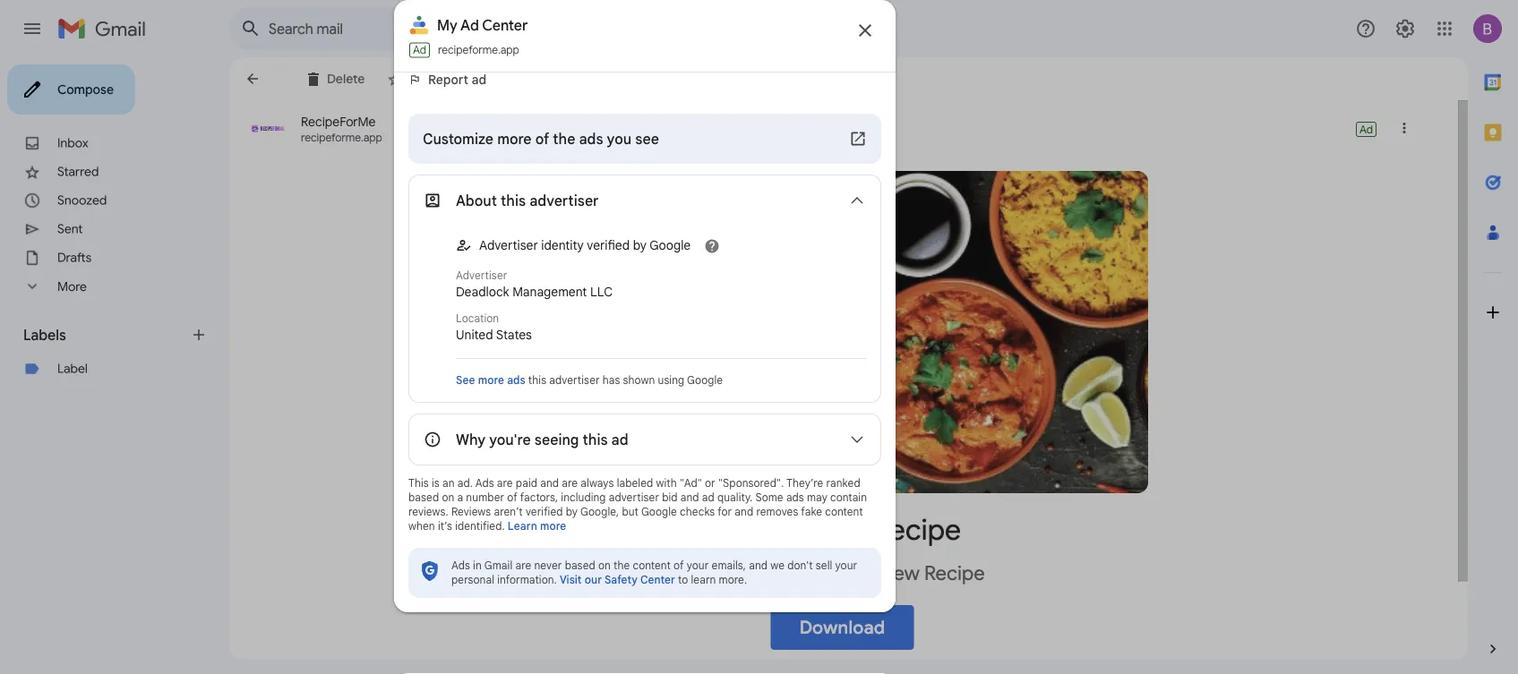 Task type: describe. For each thing, give the bounding box(es) containing it.
download link
[[771, 606, 914, 651]]

productimage image
[[537, 171, 1149, 494]]

advanced search options image
[[832, 10, 867, 46]]

my ad center
[[437, 16, 528, 34]]

settings image
[[1395, 18, 1417, 39]]

drafts link
[[57, 250, 92, 266]]

save to inbox
[[409, 71, 487, 86]]

proceed to recipe
[[724, 513, 961, 548]]

more button
[[0, 272, 215, 301]]

1 vertical spatial recipe
[[925, 561, 985, 586]]

0 horizontal spatial ad
[[413, 43, 427, 57]]

delete
[[327, 71, 365, 86]]

click
[[700, 561, 744, 586]]

proceed
[[724, 513, 833, 548]]

labels navigation
[[0, 57, 229, 675]]

inbox
[[455, 71, 487, 86]]

compose
[[57, 82, 114, 97]]

"download"
[[748, 561, 851, 586]]

main menu image
[[22, 18, 43, 39]]

view
[[877, 561, 920, 586]]

my ad center dialog
[[394, 0, 896, 613]]

download
[[800, 617, 886, 639]]

to for proceed
[[839, 513, 866, 548]]

2 vertical spatial to
[[855, 561, 874, 586]]

drafts
[[57, 250, 92, 266]]

center
[[482, 16, 528, 34]]

recipeforme recipeforme.app
[[301, 114, 382, 145]]

delete button
[[294, 63, 376, 95]]

starred
[[57, 164, 99, 180]]

starred link
[[57, 164, 99, 180]]

label
[[57, 361, 88, 377]]

to for save
[[440, 71, 452, 86]]

more
[[57, 279, 87, 295]]



Task type: vqa. For each thing, say whether or not it's contained in the screenshot.
to for Save
yes



Task type: locate. For each thing, give the bounding box(es) containing it.
recipeforme.app
[[438, 43, 519, 57], [301, 131, 382, 145]]

recipe
[[873, 513, 961, 548], [925, 561, 985, 586]]

gmail image
[[57, 11, 155, 47]]

1 vertical spatial recipeforme.app
[[301, 131, 382, 145]]

click "download" to view recipe
[[700, 561, 985, 586]]

recipe right view
[[925, 561, 985, 586]]

None search field
[[229, 7, 875, 50]]

0 vertical spatial to
[[440, 71, 452, 86]]

search mail image
[[235, 13, 267, 45]]

sent
[[57, 221, 83, 237]]

to left view
[[855, 561, 874, 586]]

snoozed
[[57, 193, 107, 208]]

recipeforme.app inside my ad center dialog
[[438, 43, 519, 57]]

tab list
[[1469, 57, 1519, 610]]

recipe up view
[[873, 513, 961, 548]]

0 vertical spatial ad
[[461, 16, 479, 34]]

snoozed link
[[57, 193, 107, 208]]

save to inbox button
[[376, 63, 497, 95]]

labels heading
[[23, 326, 190, 344]]

0 vertical spatial recipeforme.app
[[438, 43, 519, 57]]

back to mail image
[[244, 70, 262, 88]]

to inside button
[[440, 71, 452, 86]]

label link
[[57, 361, 88, 377]]

1 horizontal spatial recipeforme.app
[[438, 43, 519, 57]]

recipeforme.app down recipeforme
[[301, 131, 382, 145]]

my
[[437, 16, 458, 34]]

0 horizontal spatial recipeforme.app
[[301, 131, 382, 145]]

2 horizontal spatial ad
[[1360, 123, 1374, 136]]

1 vertical spatial to
[[839, 513, 866, 548]]

0 vertical spatial recipe
[[873, 513, 961, 548]]

compose button
[[7, 65, 135, 115]]

recipeforme.app down my ad center
[[438, 43, 519, 57]]

2 vertical spatial ad
[[1360, 123, 1374, 136]]

to right save
[[440, 71, 452, 86]]

labels
[[23, 326, 66, 344]]

save
[[409, 71, 437, 86]]

recipeforme
[[301, 114, 376, 129]]

to up the click "download" to view recipe
[[839, 513, 866, 548]]

1 vertical spatial ad
[[413, 43, 427, 57]]

inbox
[[57, 135, 88, 151]]

to
[[440, 71, 452, 86], [839, 513, 866, 548], [855, 561, 874, 586]]

inbox link
[[57, 135, 88, 151]]

ad
[[461, 16, 479, 34], [413, 43, 427, 57], [1360, 123, 1374, 136]]

sent link
[[57, 221, 83, 237]]

1 horizontal spatial ad
[[461, 16, 479, 34]]



